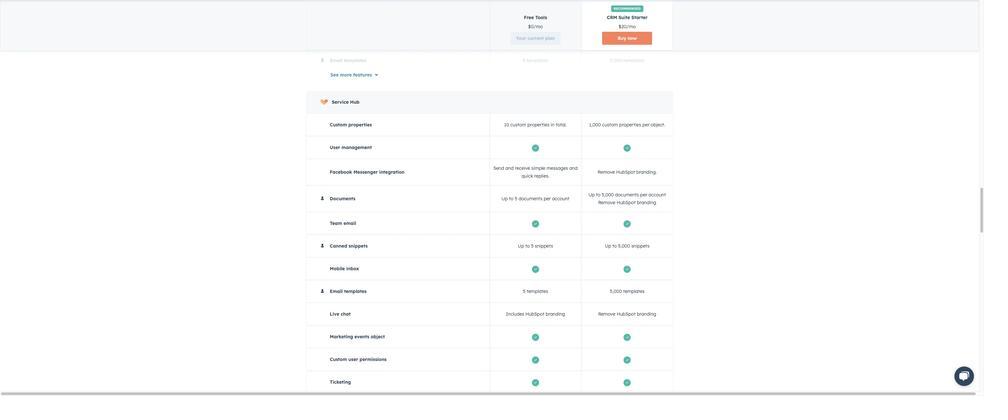 Task type: locate. For each thing, give the bounding box(es) containing it.
snippets
[[349, 244, 368, 249], [535, 244, 553, 249], [631, 244, 650, 249]]

custom for 10
[[510, 122, 526, 128]]

user
[[330, 145, 340, 151]]

custom for custom properties
[[330, 122, 347, 128]]

0 vertical spatial 5 templates
[[523, 58, 548, 64]]

custom down service
[[330, 122, 347, 128]]

5,000 templates down the buy now button
[[610, 58, 645, 64]]

messages
[[547, 166, 568, 171]]

/mo down tools
[[533, 24, 543, 30]]

2 horizontal spatial snippets
[[631, 244, 650, 249]]

to for up to 5,000 snippets
[[612, 244, 617, 249]]

per for up to 5 documents per account
[[544, 196, 551, 202]]

tools
[[535, 15, 547, 20]]

account down branding.
[[649, 192, 666, 198]]

1 horizontal spatial snippets
[[535, 244, 553, 249]]

0 horizontal spatial properties
[[348, 122, 372, 128]]

2 properties from the left
[[527, 122, 549, 128]]

per down replies.
[[544, 196, 551, 202]]

open
[[629, 6, 640, 12]]

properties
[[348, 122, 372, 128], [527, 122, 549, 128], [619, 122, 641, 128]]

email
[[330, 58, 343, 64], [330, 289, 343, 295]]

0 vertical spatial custom
[[614, 14, 630, 20]]

service hub button
[[306, 96, 673, 109]]

branding
[[637, 200, 656, 206], [546, 312, 565, 318], [637, 312, 656, 318]]

account for up to 5,000 documents per account remove hubspot branding
[[649, 192, 666, 198]]

email for team
[[344, 221, 356, 227]]

5,000 templates
[[610, 58, 645, 64], [610, 289, 645, 295]]

1 email from the top
[[330, 58, 343, 64]]

1 vertical spatial email templates
[[330, 289, 367, 295]]

0 horizontal spatial /mo
[[533, 24, 543, 30]]

1 vertical spatial email
[[344, 221, 356, 227]]

and inside unlimited email open and click notifications. custom tracking domains.
[[641, 6, 649, 12]]

5 templates up includes hubspot branding
[[523, 289, 548, 295]]

branding inside up to 5,000 documents per account remove hubspot branding
[[637, 200, 656, 206]]

0 horizontal spatial snippets
[[349, 244, 368, 249]]

email
[[616, 6, 628, 12], [344, 221, 356, 227]]

facebook messenger integration
[[330, 170, 405, 175]]

properties left object.
[[619, 122, 641, 128]]

2 horizontal spatial properties
[[619, 122, 641, 128]]

and right 'send'
[[505, 166, 514, 171]]

snippets for up to 5,000 snippets
[[631, 244, 650, 249]]

2 custom from the left
[[602, 122, 618, 128]]

1 custom from the left
[[510, 122, 526, 128]]

up
[[589, 192, 595, 198], [502, 196, 508, 202], [518, 244, 524, 249], [605, 244, 611, 249]]

per
[[555, 10, 562, 16], [642, 122, 650, 128], [640, 192, 647, 198], [544, 196, 551, 202]]

per down branding.
[[640, 192, 647, 198]]

email templates up the chat
[[330, 289, 367, 295]]

/mo
[[533, 24, 543, 30], [626, 24, 636, 30]]

1 5 templates from the top
[[523, 58, 548, 64]]

email right team
[[344, 221, 356, 227]]

1 horizontal spatial /mo
[[626, 24, 636, 30]]

account down messages
[[552, 196, 569, 202]]

per left object.
[[642, 122, 650, 128]]

email templates up more
[[330, 58, 367, 64]]

2 5,000 templates from the top
[[610, 289, 645, 295]]

10 custom properties in total.
[[504, 122, 567, 128]]

per left month
[[555, 10, 562, 16]]

unlimited
[[594, 6, 615, 12]]

1 vertical spatial 5 templates
[[523, 289, 548, 295]]

custom right "1,000"
[[602, 122, 618, 128]]

0 vertical spatial remove
[[598, 170, 615, 175]]

/mo inside crm suite starter $20 /mo
[[626, 24, 636, 30]]

buy now button
[[602, 32, 652, 45]]

1 horizontal spatial and
[[569, 166, 578, 171]]

documents for 5
[[519, 196, 543, 202]]

2 /mo from the left
[[626, 24, 636, 30]]

0 vertical spatial email templates
[[330, 58, 367, 64]]

marketing events object
[[330, 335, 385, 340]]

custom left user
[[330, 357, 347, 363]]

receive
[[515, 166, 530, 171]]

1 /mo from the left
[[533, 24, 543, 30]]

send and receive simple messages and quick replies.
[[493, 166, 578, 179]]

remove
[[598, 170, 615, 175], [598, 200, 615, 206], [598, 312, 615, 318]]

up inside up to 5,000 documents per account remove hubspot branding
[[589, 192, 595, 198]]

service hub
[[332, 99, 359, 105]]

and right messages
[[569, 166, 578, 171]]

0 vertical spatial 5,000 templates
[[610, 58, 645, 64]]

remove inside up to 5,000 documents per account remove hubspot branding
[[598, 200, 615, 206]]

recommended
[[614, 6, 641, 11]]

email inside unlimited email open and click notifications. custom tracking domains.
[[616, 6, 628, 12]]

custom properties
[[330, 122, 372, 128]]

2 vertical spatial custom
[[330, 357, 347, 363]]

0 vertical spatial email
[[616, 6, 628, 12]]

2 vertical spatial remove
[[598, 312, 615, 318]]

features
[[353, 72, 372, 78]]

1 horizontal spatial properties
[[527, 122, 549, 128]]

hubspot for remove hubspot branding.
[[616, 170, 635, 175]]

custom
[[614, 14, 630, 20], [330, 122, 347, 128], [330, 357, 347, 363]]

to
[[512, 10, 516, 16], [596, 192, 600, 198], [509, 196, 513, 202], [525, 244, 530, 249], [612, 244, 617, 249]]

1,000
[[589, 122, 601, 128]]

0 horizontal spatial custom
[[510, 122, 526, 128]]

0 vertical spatial email
[[330, 58, 343, 64]]

5 templates
[[523, 58, 548, 64], [523, 289, 548, 295]]

1,000 custom properties per object.
[[589, 122, 665, 128]]

marketing
[[330, 335, 353, 340]]

buy
[[618, 35, 626, 41]]

0 horizontal spatial documents
[[519, 196, 543, 202]]

suite
[[619, 15, 630, 20]]

2 snippets from the left
[[535, 244, 553, 249]]

0 horizontal spatial and
[[505, 166, 514, 171]]

properties left in
[[527, 122, 549, 128]]

custom inside unlimited email open and click notifications. custom tracking domains.
[[614, 14, 630, 20]]

2 horizontal spatial and
[[641, 6, 649, 12]]

starter
[[632, 15, 648, 20]]

0 horizontal spatial account
[[552, 196, 569, 202]]

up for up to 5 snippets
[[518, 244, 524, 249]]

per inside up to 5,000 documents per account remove hubspot branding
[[640, 192, 647, 198]]

click
[[651, 6, 660, 12]]

includes hubspot branding
[[506, 312, 565, 318]]

/mo inside free tools $0 /mo
[[533, 24, 543, 30]]

total.
[[556, 122, 567, 128]]

2 email from the top
[[330, 289, 343, 295]]

2 email templates from the top
[[330, 289, 367, 295]]

custom right 10
[[510, 122, 526, 128]]

user management
[[330, 145, 372, 151]]

see more features
[[330, 72, 372, 78]]

to inside up to 5,000 documents per account remove hubspot branding
[[596, 192, 600, 198]]

documents inside up to 5,000 documents per account remove hubspot branding
[[615, 192, 639, 198]]

1 vertical spatial 5,000 templates
[[610, 289, 645, 295]]

service
[[332, 99, 349, 105]]

to for up to 5 documents per account
[[509, 196, 513, 202]]

management
[[342, 145, 372, 151]]

email up suite
[[616, 6, 628, 12]]

/mo down suite
[[626, 24, 636, 30]]

see
[[330, 72, 339, 78]]

templates
[[344, 58, 367, 64], [527, 58, 548, 64], [623, 58, 645, 64], [344, 289, 367, 295], [527, 289, 548, 295], [623, 289, 645, 295]]

documents down quick
[[519, 196, 543, 202]]

per for limited to 200 notifications per month
[[555, 10, 562, 16]]

now
[[628, 35, 637, 41]]

1 horizontal spatial email
[[616, 6, 628, 12]]

permissions
[[360, 357, 387, 363]]

custom
[[510, 122, 526, 128], [602, 122, 618, 128]]

0 horizontal spatial email
[[344, 221, 356, 227]]

account inside up to 5,000 documents per account remove hubspot branding
[[649, 192, 666, 198]]

email up see in the left of the page
[[330, 58, 343, 64]]

chat
[[341, 312, 351, 318]]

custom for 1,000
[[602, 122, 618, 128]]

3 snippets from the left
[[631, 244, 650, 249]]

5
[[523, 58, 525, 64], [515, 196, 517, 202], [531, 244, 534, 249], [523, 289, 525, 295]]

see more features button
[[320, 69, 383, 82]]

1 horizontal spatial documents
[[615, 192, 639, 198]]

1 horizontal spatial custom
[[602, 122, 618, 128]]

3 properties from the left
[[619, 122, 641, 128]]

properties for 1,000 custom properties per object.
[[619, 122, 641, 128]]

documents
[[615, 192, 639, 198], [519, 196, 543, 202]]

up to 5,000 snippets
[[605, 244, 650, 249]]

2 5 templates from the top
[[523, 289, 548, 295]]

5 templates down 'your current plan' button
[[523, 58, 548, 64]]

1 vertical spatial email
[[330, 289, 343, 295]]

1 vertical spatial remove
[[598, 200, 615, 206]]

templates down inbox
[[344, 289, 367, 295]]

1 horizontal spatial account
[[649, 192, 666, 198]]

1 snippets from the left
[[349, 244, 368, 249]]

documents down remove hubspot branding.
[[615, 192, 639, 198]]

hubspot
[[616, 170, 635, 175], [617, 200, 636, 206], [525, 312, 544, 318], [617, 312, 636, 318]]

custom user permissions
[[330, 357, 387, 363]]

account
[[649, 192, 666, 198], [552, 196, 569, 202]]

remove for remove hubspot branding
[[598, 312, 615, 318]]

1 vertical spatial custom
[[330, 122, 347, 128]]

up to 5,000 documents per account remove hubspot branding
[[589, 192, 666, 206]]

messenger
[[353, 170, 378, 175]]

and
[[641, 6, 649, 12], [505, 166, 514, 171], [569, 166, 578, 171]]

in
[[551, 122, 554, 128]]

custom up the $20
[[614, 14, 630, 20]]

5,000 templates up remove hubspot branding
[[610, 289, 645, 295]]

properties up management
[[348, 122, 372, 128]]

crm suite starter $20 /mo
[[607, 15, 648, 30]]

1 email templates from the top
[[330, 58, 367, 64]]

and up 'tracking'
[[641, 6, 649, 12]]

live chat
[[330, 312, 351, 318]]

email down mobile
[[330, 289, 343, 295]]



Task type: describe. For each thing, give the bounding box(es) containing it.
per for up to 5,000 documents per account remove hubspot branding
[[640, 192, 647, 198]]

templates up remove hubspot branding
[[623, 289, 645, 295]]

remove for remove hubspot branding.
[[598, 170, 615, 175]]

inbox
[[346, 266, 359, 272]]

up to 5 snippets
[[518, 244, 553, 249]]

email for unlimited
[[616, 6, 628, 12]]

documents
[[330, 196, 355, 202]]

remove hubspot branding.
[[598, 170, 657, 175]]

5,000 inside up to 5,000 documents per account remove hubspot branding
[[602, 192, 614, 198]]

mobile
[[330, 266, 345, 272]]

live
[[330, 312, 339, 318]]

up for up to 5 documents per account
[[502, 196, 508, 202]]

events
[[354, 335, 369, 340]]

to for up to 5 snippets
[[525, 244, 530, 249]]

$0
[[528, 24, 533, 30]]

limited to 200 notifications per month
[[494, 10, 577, 16]]

200
[[517, 10, 525, 16]]

canned snippets
[[330, 244, 368, 249]]

hubspot for includes hubspot branding
[[525, 312, 544, 318]]

buy now
[[618, 35, 637, 41]]

quick
[[522, 173, 533, 179]]

up for up to 5,000 snippets
[[605, 244, 611, 249]]

hub
[[350, 99, 359, 105]]

templates down the 'current'
[[527, 58, 548, 64]]

to for limited to 200 notifications per month
[[512, 10, 516, 16]]

integration
[[379, 170, 405, 175]]

ticketing
[[330, 380, 351, 386]]

up to 5 documents per account
[[502, 196, 569, 202]]

facebook
[[330, 170, 352, 175]]

notifications.
[[585, 14, 612, 20]]

simple
[[531, 166, 545, 171]]

branding for includes hubspot branding
[[546, 312, 565, 318]]

current
[[528, 35, 544, 41]]

object.
[[651, 122, 665, 128]]

user
[[348, 357, 358, 363]]

documents for 5,000
[[615, 192, 639, 198]]

crm
[[607, 15, 617, 20]]

custom for custom user permissions
[[330, 357, 347, 363]]

$20
[[619, 24, 626, 30]]

canned
[[330, 244, 347, 249]]

1 5,000 templates from the top
[[610, 58, 645, 64]]

hubspot inside up to 5,000 documents per account remove hubspot branding
[[617, 200, 636, 206]]

properties for 10 custom properties in total.
[[527, 122, 549, 128]]

templates down now
[[623, 58, 645, 64]]

notifications
[[527, 10, 553, 16]]

mobile inbox
[[330, 266, 359, 272]]

hubspot for remove hubspot branding
[[617, 312, 636, 318]]

up for up to 5,000 documents per account remove hubspot branding
[[589, 192, 595, 198]]

snippets for up to 5 snippets
[[535, 244, 553, 249]]

more
[[340, 72, 352, 78]]

month
[[563, 10, 577, 16]]

domains.
[[650, 14, 670, 20]]

replies.
[[534, 173, 549, 179]]

team email
[[330, 221, 356, 227]]

object
[[371, 335, 385, 340]]

to for up to 5,000 documents per account remove hubspot branding
[[596, 192, 600, 198]]

includes
[[506, 312, 524, 318]]

account for up to 5 documents per account
[[552, 196, 569, 202]]

your
[[516, 35, 526, 41]]

1 properties from the left
[[348, 122, 372, 128]]

unlimited email open and click notifications. custom tracking domains.
[[585, 6, 670, 20]]

templates up see more features dropdown button
[[344, 58, 367, 64]]

free
[[524, 15, 534, 20]]

tracking
[[631, 14, 649, 20]]

10
[[504, 122, 509, 128]]

your current plan button
[[510, 32, 561, 45]]

chat widget region
[[944, 361, 979, 392]]

remove hubspot branding
[[598, 312, 656, 318]]

your current plan
[[516, 35, 555, 41]]

templates up includes hubspot branding
[[527, 289, 548, 295]]

send
[[493, 166, 504, 171]]

plan
[[545, 35, 555, 41]]

branding.
[[636, 170, 657, 175]]

free tools $0 /mo
[[524, 15, 547, 30]]

branding for remove hubspot branding
[[637, 312, 656, 318]]

limited
[[494, 10, 510, 16]]

team
[[330, 221, 342, 227]]



Task type: vqa. For each thing, say whether or not it's contained in the screenshot.
rate for Over time rate
no



